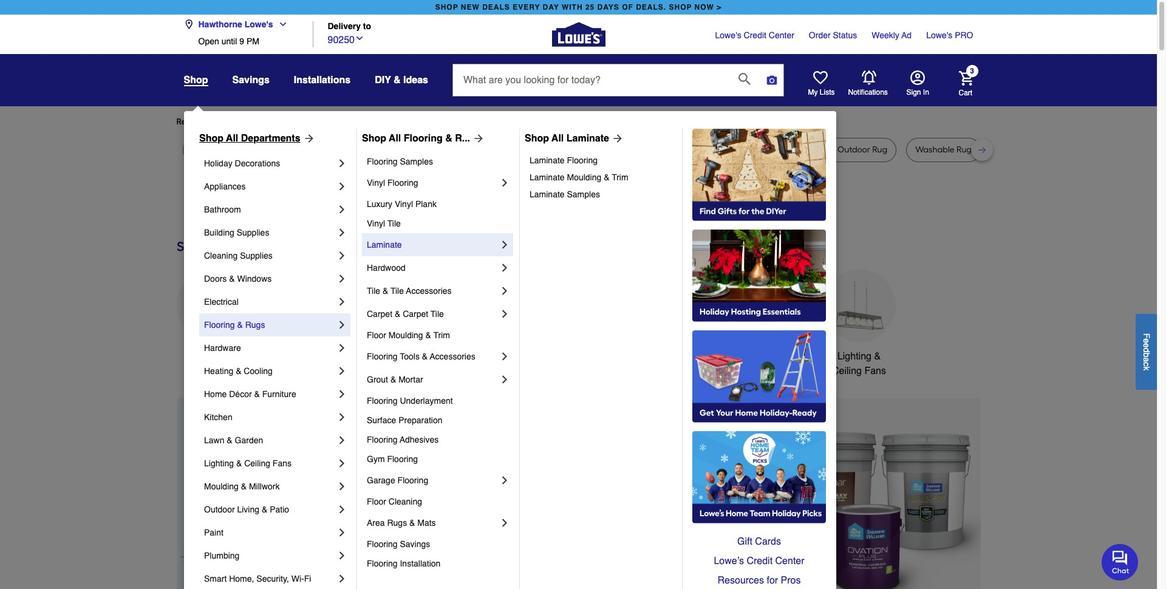 Task type: locate. For each thing, give the bounding box(es) containing it.
1 vertical spatial cleaning
[[389, 497, 422, 507]]

flooring & rugs
[[204, 320, 265, 330]]

credit inside lowe's credit center link
[[747, 556, 773, 567]]

all up laminate flooring
[[552, 133, 564, 144]]

vinyl flooring
[[367, 178, 418, 188]]

floor up the christmas on the left bottom
[[367, 331, 386, 340]]

more suggestions for you link
[[311, 116, 419, 128]]

for for suggestions
[[382, 117, 393, 127]]

0 horizontal spatial allen
[[483, 145, 502, 155]]

0 horizontal spatial lowe's
[[245, 19, 273, 29]]

1 roth from the left
[[522, 145, 539, 155]]

flooring installation
[[367, 559, 441, 569]]

shop inside "link"
[[199, 133, 224, 144]]

1 vertical spatial savings
[[400, 540, 430, 549]]

credit up search icon
[[744, 30, 767, 40]]

& inside laminate moulding & trim link
[[604, 173, 610, 182]]

chevron right image for heating & cooling
[[336, 365, 348, 377]]

savings button
[[232, 69, 270, 91]]

moulding down laminate flooring link
[[567, 173, 602, 182]]

flooring up grout
[[367, 352, 398, 362]]

chevron right image for building supplies
[[336, 227, 348, 239]]

arrow right image for shop all departments
[[301, 132, 315, 145]]

2 you from the left
[[395, 117, 409, 127]]

1 horizontal spatial lighting & ceiling fans
[[833, 351, 887, 377]]

chevron right image for plumbing
[[336, 550, 348, 562]]

0 vertical spatial accessories
[[406, 286, 452, 296]]

allen right the desk
[[483, 145, 502, 155]]

rugs down arrow left icon
[[387, 518, 407, 528]]

0 vertical spatial smart
[[740, 351, 766, 362]]

lowe's home team holiday picks. image
[[693, 431, 827, 524]]

laminate for laminate flooring
[[530, 156, 565, 165]]

1 horizontal spatial for
[[382, 117, 393, 127]]

moulding & millwork link
[[204, 475, 336, 498]]

tools
[[400, 352, 420, 362]]

0 vertical spatial moulding
[[567, 173, 602, 182]]

days
[[598, 3, 620, 12]]

accessories down floor moulding & trim link
[[430, 352, 476, 362]]

3 all from the left
[[552, 133, 564, 144]]

flooring down the electrical
[[204, 320, 235, 330]]

0 horizontal spatial savings
[[232, 75, 270, 86]]

1 vertical spatial rugs
[[387, 518, 407, 528]]

chevron right image for home décor & furniture
[[336, 388, 348, 400]]

& inside home décor & furniture link
[[254, 390, 260, 399]]

all inside "link"
[[226, 133, 238, 144]]

0 vertical spatial appliances
[[204, 182, 246, 191]]

samples down shop all flooring & r...
[[400, 157, 433, 167]]

lists
[[820, 88, 835, 97]]

bathroom inside bathroom link
[[204, 205, 241, 215]]

lighting inside button
[[838, 351, 872, 362]]

decorations inside button
[[372, 366, 424, 377]]

appliances link
[[204, 175, 336, 198]]

savings down pm
[[232, 75, 270, 86]]

floor for floor moulding & trim
[[367, 331, 386, 340]]

moulding up outdoor
[[204, 482, 239, 492]]

1 vertical spatial lighting
[[204, 459, 234, 469]]

for up departments
[[274, 117, 285, 127]]

arrow right image right the desk
[[470, 132, 485, 145]]

washable area rug
[[706, 145, 783, 155]]

bathroom
[[204, 205, 241, 215], [654, 351, 696, 362]]

flooring up luxury vinyl plank
[[388, 178, 418, 188]]

shop up allen and roth area rug
[[525, 133, 549, 144]]

2 horizontal spatial area
[[748, 145, 766, 155]]

more
[[311, 117, 331, 127]]

1 and from the left
[[504, 145, 520, 155]]

all for departments
[[226, 133, 238, 144]]

1 horizontal spatial and
[[626, 145, 641, 155]]

1 vertical spatial kitchen
[[204, 413, 233, 422]]

tile down hardwood
[[367, 286, 380, 296]]

all up furniture
[[389, 133, 401, 144]]

building supplies link
[[204, 221, 336, 244]]

arrow right image down more
[[301, 132, 315, 145]]

kitchen for kitchen
[[204, 413, 233, 422]]

None search field
[[453, 64, 785, 108]]

tile & tile accessories
[[367, 286, 452, 296]]

rug rug
[[250, 145, 283, 155]]

1 horizontal spatial smart
[[740, 351, 766, 362]]

for up scroll to item #5 image
[[767, 576, 779, 586]]

4 rug from the left
[[331, 145, 346, 155]]

1 vertical spatial trim
[[434, 331, 450, 340]]

lighting & ceiling fans inside button
[[833, 351, 887, 377]]

0 horizontal spatial carpet
[[367, 309, 393, 319]]

laminate down recommended searches for you heading
[[567, 133, 610, 144]]

hawthorne
[[198, 19, 242, 29]]

6 rug from the left
[[663, 145, 678, 155]]

1 washable from the left
[[706, 145, 746, 155]]

5x8
[[209, 145, 222, 155]]

2 all from the left
[[389, 133, 401, 144]]

0 horizontal spatial area
[[311, 145, 329, 155]]

2 horizontal spatial all
[[552, 133, 564, 144]]

0 horizontal spatial arrow right image
[[301, 132, 315, 145]]

0 horizontal spatial kitchen
[[204, 413, 233, 422]]

0 vertical spatial trim
[[612, 173, 629, 182]]

2 and from the left
[[626, 145, 641, 155]]

paint link
[[204, 521, 336, 545]]

cards
[[756, 537, 782, 548]]

millwork
[[249, 482, 280, 492]]

bathroom inside bathroom "button"
[[654, 351, 696, 362]]

1 rug from the left
[[192, 145, 207, 155]]

cart
[[959, 88, 973, 97]]

arrow right image inside shop all laminate link
[[610, 132, 624, 145]]

lowe's home improvement cart image
[[959, 71, 974, 85]]

1 allen from the left
[[483, 145, 502, 155]]

chevron right image for laminate
[[499, 239, 511, 251]]

shop down the more suggestions for you link
[[362, 133, 387, 144]]

1 horizontal spatial rugs
[[387, 518, 407, 528]]

0 horizontal spatial all
[[226, 133, 238, 144]]

vinyl up 'luxury'
[[367, 178, 385, 188]]

shop left new
[[436, 3, 459, 12]]

0 vertical spatial ceiling
[[833, 366, 862, 377]]

1 horizontal spatial lowe's
[[716, 30, 742, 40]]

0 horizontal spatial shop
[[436, 3, 459, 12]]

chevron right image for electrical
[[336, 296, 348, 308]]

order
[[809, 30, 831, 40]]

ceiling
[[833, 366, 862, 377], [244, 459, 270, 469]]

garage flooring link
[[367, 469, 499, 492]]

0 vertical spatial decorations
[[235, 159, 280, 168]]

center left order
[[769, 30, 795, 40]]

1 vertical spatial floor
[[367, 497, 386, 507]]

a
[[1143, 357, 1152, 362]]

trim up flooring tools & accessories 'link'
[[434, 331, 450, 340]]

accessories down the hardwood "link" on the top left of the page
[[406, 286, 452, 296]]

laminate samples
[[530, 190, 600, 199]]

lighting & ceiling fans
[[833, 351, 887, 377], [204, 459, 292, 469]]

0 horizontal spatial trim
[[434, 331, 450, 340]]

gym
[[367, 455, 385, 464]]

1 horizontal spatial allen
[[605, 145, 624, 155]]

1 horizontal spatial shop
[[669, 3, 692, 12]]

1 horizontal spatial home
[[769, 351, 795, 362]]

floor up area
[[367, 497, 386, 507]]

chevron right image
[[499, 177, 511, 189], [336, 180, 348, 193], [336, 204, 348, 216], [336, 227, 348, 239], [499, 262, 511, 274], [336, 273, 348, 285], [499, 285, 511, 297], [336, 296, 348, 308], [499, 308, 511, 320], [336, 342, 348, 354], [499, 351, 511, 363], [499, 374, 511, 386], [336, 435, 348, 447], [499, 475, 511, 487], [336, 481, 348, 493], [336, 504, 348, 516], [336, 550, 348, 562], [336, 573, 348, 585]]

credit for lowe's
[[747, 556, 773, 567]]

laminate for laminate moulding & trim
[[530, 173, 565, 182]]

rugs inside flooring & rugs link
[[245, 320, 265, 330]]

center up the pros
[[776, 556, 805, 567]]

1 vertical spatial center
[[776, 556, 805, 567]]

1 horizontal spatial carpet
[[403, 309, 429, 319]]

1 vertical spatial fans
[[273, 459, 292, 469]]

& inside area rugs & mats link
[[410, 518, 415, 528]]

supplies up the windows
[[240, 251, 273, 261]]

1 shop from the left
[[199, 133, 224, 144]]

roth up laminate moulding & trim link
[[643, 145, 661, 155]]

1 vertical spatial ceiling
[[244, 459, 270, 469]]

savings up installation
[[400, 540, 430, 549]]

>
[[717, 3, 722, 12]]

chevron right image for tile & tile accessories
[[499, 285, 511, 297]]

2 carpet from the left
[[403, 309, 429, 319]]

vinyl left "plank"
[[395, 199, 413, 209]]

2 horizontal spatial moulding
[[567, 173, 602, 182]]

0 vertical spatial rugs
[[245, 320, 265, 330]]

appliances down holiday
[[204, 182, 246, 191]]

for up furniture
[[382, 117, 393, 127]]

chevron right image
[[336, 157, 348, 170], [499, 239, 511, 251], [336, 250, 348, 262], [336, 319, 348, 331], [336, 365, 348, 377], [336, 388, 348, 400], [336, 411, 348, 424], [336, 458, 348, 470], [499, 517, 511, 529], [336, 527, 348, 539]]

1 horizontal spatial arrow right image
[[470, 132, 485, 145]]

you up shop all flooring & r...
[[395, 117, 409, 127]]

f e e d b a c k
[[1143, 333, 1152, 371]]

flooring inside 'link'
[[367, 352, 398, 362]]

2 shop from the left
[[362, 133, 387, 144]]

grout
[[367, 375, 388, 385]]

trim
[[612, 173, 629, 182], [434, 331, 450, 340]]

1 horizontal spatial moulding
[[389, 331, 423, 340]]

1 horizontal spatial lighting
[[838, 351, 872, 362]]

kitchen up lawn
[[204, 413, 233, 422]]

1 vertical spatial samples
[[567, 190, 600, 199]]

0 vertical spatial bathroom
[[204, 205, 241, 215]]

holiday decorations
[[204, 159, 280, 168]]

laminate down laminate flooring
[[530, 173, 565, 182]]

2 roth from the left
[[643, 145, 661, 155]]

flooring up laminate moulding & trim at the top
[[567, 156, 598, 165]]

underlayment
[[400, 396, 453, 406]]

lowe's credit center link
[[693, 552, 827, 571]]

shop all departments link
[[199, 131, 315, 146]]

b
[[1143, 353, 1152, 357]]

lowe's down >
[[716, 30, 742, 40]]

chevron right image for vinyl flooring
[[499, 177, 511, 189]]

chevron right image for carpet & carpet tile
[[499, 308, 511, 320]]

shop for shop all flooring & r...
[[362, 133, 387, 144]]

grout & mortar link
[[367, 368, 499, 391]]

0 vertical spatial home
[[769, 351, 795, 362]]

0 vertical spatial lighting
[[838, 351, 872, 362]]

laminate down allen and roth area rug
[[530, 156, 565, 165]]

& inside flooring tools & accessories 'link'
[[422, 352, 428, 362]]

vinyl
[[367, 178, 385, 188], [395, 199, 413, 209], [367, 219, 385, 229]]

luxury
[[367, 199, 393, 209]]

carpet
[[367, 309, 393, 319], [403, 309, 429, 319]]

kitchen left "faucets" at the bottom
[[455, 351, 488, 362]]

allen and roth rug
[[605, 145, 678, 155]]

1 horizontal spatial samples
[[567, 190, 600, 199]]

area rugs & mats
[[367, 518, 436, 528]]

1 area from the left
[[311, 145, 329, 155]]

2 e from the top
[[1143, 343, 1152, 348]]

resources for pros
[[718, 576, 801, 586]]

fans
[[865, 366, 887, 377], [273, 459, 292, 469]]

0 vertical spatial floor
[[367, 331, 386, 340]]

laminate down laminate moulding & trim at the top
[[530, 190, 565, 199]]

0 horizontal spatial fans
[[273, 459, 292, 469]]

supplies up cleaning supplies
[[237, 228, 269, 238]]

1 horizontal spatial fans
[[865, 366, 887, 377]]

arrow right image up laminate flooring link
[[610, 132, 624, 145]]

1 vertical spatial accessories
[[430, 352, 476, 362]]

roth up laminate flooring
[[522, 145, 539, 155]]

2 rug from the left
[[250, 145, 265, 155]]

0 horizontal spatial you
[[287, 117, 301, 127]]

0 horizontal spatial decorations
[[235, 159, 280, 168]]

cleaning down 'building'
[[204, 251, 238, 261]]

home,
[[229, 574, 254, 584]]

diy & ideas
[[375, 75, 428, 86]]

2 vertical spatial vinyl
[[367, 219, 385, 229]]

& inside "doors & windows" link
[[229, 274, 235, 284]]

décor
[[229, 390, 252, 399]]

home inside button
[[769, 351, 795, 362]]

shop for shop all departments
[[199, 133, 224, 144]]

home décor & furniture
[[204, 390, 296, 399]]

flooring down furniture
[[367, 157, 398, 167]]

smart inside button
[[740, 351, 766, 362]]

1 horizontal spatial bathroom
[[654, 351, 696, 362]]

2 horizontal spatial for
[[767, 576, 779, 586]]

& inside "heating & cooling" link
[[236, 366, 242, 376]]

ad
[[902, 30, 912, 40]]

chevron right image for garage flooring
[[499, 475, 511, 487]]

ceiling inside lighting & ceiling fans button
[[833, 366, 862, 377]]

0 horizontal spatial ceiling
[[244, 459, 270, 469]]

1 vertical spatial appliances
[[189, 351, 237, 362]]

order status
[[809, 30, 858, 40]]

moulding down carpet & carpet tile
[[389, 331, 423, 340]]

f
[[1143, 333, 1152, 338]]

weekly ad
[[872, 30, 912, 40]]

0 horizontal spatial smart
[[204, 574, 227, 584]]

0 vertical spatial kitchen
[[455, 351, 488, 362]]

0 vertical spatial fans
[[865, 366, 887, 377]]

0 horizontal spatial home
[[204, 390, 227, 399]]

chevron right image for holiday decorations
[[336, 157, 348, 170]]

& inside flooring & rugs link
[[237, 320, 243, 330]]

allen up laminate moulding & trim link
[[605, 145, 624, 155]]

vinyl for vinyl tile
[[367, 219, 385, 229]]

gift cards link
[[693, 532, 827, 552]]

all down "recommended searches for you"
[[226, 133, 238, 144]]

1 floor from the top
[[367, 331, 386, 340]]

3 shop from the left
[[525, 133, 549, 144]]

0 vertical spatial supplies
[[237, 228, 269, 238]]

0 horizontal spatial lighting
[[204, 459, 234, 469]]

laminate for laminate samples
[[530, 190, 565, 199]]

lowe's pro
[[927, 30, 974, 40]]

e up b
[[1143, 343, 1152, 348]]

arrow right image inside shop all departments "link"
[[301, 132, 315, 145]]

credit up 'resources for pros' link
[[747, 556, 773, 567]]

1 horizontal spatial decorations
[[372, 366, 424, 377]]

2 vertical spatial moulding
[[204, 482, 239, 492]]

0 vertical spatial samples
[[400, 157, 433, 167]]

1 vertical spatial moulding
[[389, 331, 423, 340]]

chevron right image for paint
[[336, 527, 348, 539]]

1 horizontal spatial all
[[389, 133, 401, 144]]

lowe's wishes you and your family a happy hanukkah. image
[[177, 194, 981, 224]]

0 horizontal spatial washable
[[706, 145, 746, 155]]

flooring up surface
[[367, 396, 398, 406]]

2 horizontal spatial arrow right image
[[610, 132, 624, 145]]

0 vertical spatial vinyl
[[367, 178, 385, 188]]

1 horizontal spatial kitchen
[[455, 351, 488, 362]]

decorations for holiday
[[235, 159, 280, 168]]

0 vertical spatial lighting & ceiling fans
[[833, 351, 887, 377]]

patio
[[270, 505, 289, 515]]

carpet & carpet tile
[[367, 309, 444, 319]]

center for lowe's credit center
[[769, 30, 795, 40]]

2 arrow right image from the left
[[470, 132, 485, 145]]

credit inside lowe's credit center link
[[744, 30, 767, 40]]

washable for washable rug
[[916, 145, 955, 155]]

1 you from the left
[[287, 117, 301, 127]]

lowe's home improvement notification center image
[[862, 70, 877, 85]]

2 allen from the left
[[605, 145, 624, 155]]

3 arrow right image from the left
[[610, 132, 624, 145]]

1 horizontal spatial ceiling
[[833, 366, 862, 377]]

luxury vinyl plank
[[367, 199, 437, 209]]

pros
[[781, 576, 801, 586]]

0 horizontal spatial rugs
[[245, 320, 265, 330]]

1 horizontal spatial cleaning
[[389, 497, 422, 507]]

1 vertical spatial vinyl
[[395, 199, 413, 209]]

kitchen faucets
[[455, 351, 525, 362]]

1 vertical spatial decorations
[[372, 366, 424, 377]]

lowe's home improvement account image
[[911, 70, 925, 85]]

flooring down area
[[367, 540, 398, 549]]

1 arrow right image from the left
[[301, 132, 315, 145]]

roth for area
[[522, 145, 539, 155]]

desk
[[436, 145, 455, 155]]

electrical
[[204, 297, 239, 307]]

rugs up hardware link in the left bottom of the page
[[245, 320, 265, 330]]

1 horizontal spatial savings
[[400, 540, 430, 549]]

furniture
[[262, 390, 296, 399]]

decorations down the christmas on the left bottom
[[372, 366, 424, 377]]

appliances up the heating on the left of the page
[[189, 351, 237, 362]]

2 shop from the left
[[669, 3, 692, 12]]

hardwood
[[367, 263, 406, 273]]

allen for allen and roth rug
[[605, 145, 624, 155]]

lowe's
[[714, 556, 744, 567]]

all
[[226, 133, 238, 144], [389, 133, 401, 144], [552, 133, 564, 144]]

lowe's inside "link"
[[927, 30, 953, 40]]

hardware
[[204, 343, 241, 353]]

samples down laminate moulding & trim at the top
[[567, 190, 600, 199]]

1 all from the left
[[226, 133, 238, 144]]

trim up laminate samples link
[[612, 173, 629, 182]]

tile down luxury vinyl plank
[[388, 219, 401, 229]]

accessories for flooring tools & accessories
[[430, 352, 476, 362]]

e up d
[[1143, 338, 1152, 343]]

& inside diy & ideas button
[[394, 75, 401, 86]]

kitchen inside button
[[455, 351, 488, 362]]

7 rug from the left
[[768, 145, 783, 155]]

1 vertical spatial bathroom
[[654, 351, 696, 362]]

arrow right image
[[301, 132, 315, 145], [470, 132, 485, 145], [610, 132, 624, 145]]

electrical link
[[204, 290, 336, 314]]

1 vertical spatial lighting & ceiling fans
[[204, 459, 292, 469]]

you left more
[[287, 117, 301, 127]]

shop
[[199, 133, 224, 144], [362, 133, 387, 144], [525, 133, 549, 144]]

accessories inside 'link'
[[430, 352, 476, 362]]

and for allen and roth rug
[[626, 145, 641, 155]]

pm
[[247, 36, 259, 46]]

2 floor from the top
[[367, 497, 386, 507]]

chevron right image for outdoor living & patio
[[336, 504, 348, 516]]

flooring & rugs link
[[204, 314, 336, 337]]

2 horizontal spatial shop
[[525, 133, 549, 144]]

shop left "now" on the right top of the page
[[669, 3, 692, 12]]

0 horizontal spatial and
[[504, 145, 520, 155]]

1 shop from the left
[[436, 3, 459, 12]]

open
[[198, 36, 219, 46]]

kitchen
[[455, 351, 488, 362], [204, 413, 233, 422]]

0 vertical spatial credit
[[744, 30, 767, 40]]

mortar
[[399, 375, 423, 385]]

all for flooring
[[389, 133, 401, 144]]

1 horizontal spatial roth
[[643, 145, 661, 155]]

vinyl down 'luxury'
[[367, 219, 385, 229]]

gift
[[738, 537, 753, 548]]

flooring down flooring adhesives
[[387, 455, 418, 464]]

chevron right image for smart home, security, wi-fi
[[336, 573, 348, 585]]

living
[[237, 505, 260, 515]]

0 vertical spatial center
[[769, 30, 795, 40]]

arrow right image inside shop all flooring & r... link
[[470, 132, 485, 145]]

all for laminate
[[552, 133, 564, 144]]

to
[[363, 22, 371, 31]]

decorations down rug rug
[[235, 159, 280, 168]]

d
[[1143, 348, 1152, 353]]

0 horizontal spatial samples
[[400, 157, 433, 167]]

flooring down surface
[[367, 435, 398, 445]]

0 vertical spatial cleaning
[[204, 251, 238, 261]]

shop up 5x8
[[199, 133, 224, 144]]

lowe's up pm
[[245, 19, 273, 29]]

for inside the more suggestions for you link
[[382, 117, 393, 127]]

cleaning up area rugs & mats
[[389, 497, 422, 507]]

0 horizontal spatial bathroom
[[204, 205, 241, 215]]

2 washable from the left
[[916, 145, 955, 155]]

weekly
[[872, 30, 900, 40]]

flooring down flooring savings
[[367, 559, 398, 569]]

shop 25 days of deals by category image
[[177, 236, 981, 257]]

Search Query text field
[[453, 64, 729, 96]]

lowe's left "pro"
[[927, 30, 953, 40]]

ideas
[[404, 75, 428, 86]]

day
[[543, 3, 560, 12]]

samples for laminate samples
[[567, 190, 600, 199]]

2 horizontal spatial lowe's
[[927, 30, 953, 40]]

delivery
[[328, 22, 361, 31]]

& inside outdoor living & patio link
[[262, 505, 268, 515]]

0 horizontal spatial for
[[274, 117, 285, 127]]

0 horizontal spatial shop
[[199, 133, 224, 144]]

every
[[513, 3, 540, 12]]

chevron right image for hardwood
[[499, 262, 511, 274]]

surface preparation
[[367, 416, 443, 425]]

rug
[[192, 145, 207, 155], [250, 145, 265, 155], [267, 145, 283, 155], [331, 145, 346, 155], [562, 145, 577, 155], [663, 145, 678, 155], [768, 145, 783, 155], [873, 145, 888, 155], [957, 145, 972, 155]]

1 horizontal spatial shop
[[362, 133, 387, 144]]



Task type: describe. For each thing, give the bounding box(es) containing it.
plumbing link
[[204, 545, 336, 568]]

and for allen and roth area rug
[[504, 145, 520, 155]]

chevron right image for grout & mortar
[[499, 374, 511, 386]]

free same-day delivery when you order 1 gallon or more of paint by 2 p m. image
[[392, 398, 981, 589]]

chevron right image for cleaning supplies
[[336, 250, 348, 262]]

flooring samples link
[[367, 152, 511, 171]]

garage flooring
[[367, 476, 429, 486]]

trim for laminate moulding & trim
[[612, 173, 629, 182]]

chat invite button image
[[1102, 544, 1139, 581]]

vinyl tile
[[367, 219, 401, 229]]

building supplies
[[204, 228, 269, 238]]

laminate moulding & trim link
[[530, 169, 674, 186]]

garage
[[367, 476, 395, 486]]

for for searches
[[274, 117, 285, 127]]

scroll to item #5 image
[[741, 588, 773, 589]]

adhesives
[[400, 435, 439, 445]]

cleaning supplies link
[[204, 244, 336, 267]]

chevron down image
[[273, 19, 288, 29]]

flooring up the desk
[[404, 133, 443, 144]]

decorations for christmas
[[372, 366, 424, 377]]

arrow right image for shop all laminate
[[610, 132, 624, 145]]

lowe's home improvement lists image
[[813, 70, 828, 85]]

chevron right image for flooring tools & accessories
[[499, 351, 511, 363]]

0 vertical spatial savings
[[232, 75, 270, 86]]

chevron right image for moulding & millwork
[[336, 481, 348, 493]]

chevron right image for lighting & ceiling fans
[[336, 458, 348, 470]]

outdoor living & patio
[[204, 505, 289, 515]]

laminate link
[[367, 233, 499, 256]]

diy & ideas button
[[375, 69, 428, 91]]

status
[[834, 30, 858, 40]]

25
[[586, 3, 595, 12]]

departments
[[241, 133, 301, 144]]

25 days of deals. don't miss deals every day. same-day delivery on in-stock orders placed by 2 p m. image
[[177, 398, 373, 589]]

windows
[[237, 274, 272, 284]]

get your home holiday-ready. image
[[693, 331, 827, 423]]

chevron right image for lawn & garden
[[336, 435, 348, 447]]

recommended searches for you
[[177, 117, 301, 127]]

gym flooring
[[367, 455, 418, 464]]

shop all laminate
[[525, 133, 610, 144]]

searches
[[237, 117, 273, 127]]

supplies for building supplies
[[237, 228, 269, 238]]

laminate down vinyl tile
[[367, 240, 402, 250]]

lowe's inside button
[[245, 19, 273, 29]]

location image
[[184, 19, 194, 29]]

shop new deals every day with 25 days of deals. shop now > link
[[433, 0, 725, 15]]

chevron right image for flooring & rugs
[[336, 319, 348, 331]]

you for recommended searches for you
[[287, 117, 301, 127]]

installation
[[400, 559, 441, 569]]

& inside the carpet & carpet tile link
[[395, 309, 401, 319]]

sign
[[907, 88, 922, 97]]

allen and roth area rug
[[483, 145, 577, 155]]

outdoor living & patio link
[[204, 498, 336, 521]]

lowe's home improvement logo image
[[552, 8, 606, 61]]

flooring tools & accessories
[[367, 352, 476, 362]]

luxury vinyl plank link
[[367, 194, 511, 214]]

arrow right image for shop all flooring & r...
[[470, 132, 485, 145]]

credit for lowe's
[[744, 30, 767, 40]]

kitchen faucets button
[[454, 269, 527, 364]]

tile up carpet & carpet tile
[[391, 286, 404, 296]]

grout & mortar
[[367, 375, 423, 385]]

sign in
[[907, 88, 930, 97]]

shop for shop all laminate
[[525, 133, 549, 144]]

90250 button
[[328, 31, 365, 47]]

& inside lighting & ceiling fans button
[[875, 351, 881, 362]]

in
[[924, 88, 930, 97]]

& inside shop all flooring & r... link
[[446, 133, 453, 144]]

chevron right image for hardware
[[336, 342, 348, 354]]

shop
[[184, 75, 208, 86]]

0 horizontal spatial moulding
[[204, 482, 239, 492]]

& inside lighting & ceiling fans link
[[236, 459, 242, 469]]

3 rug from the left
[[267, 145, 283, 155]]

flooring underlayment link
[[367, 391, 511, 411]]

lawn & garden link
[[204, 429, 336, 452]]

vinyl for vinyl flooring
[[367, 178, 385, 188]]

allen for allen and roth area rug
[[483, 145, 502, 155]]

holiday decorations link
[[204, 152, 336, 175]]

shop all flooring & r... link
[[362, 131, 485, 146]]

5 rug from the left
[[562, 145, 577, 155]]

resources for pros link
[[693, 571, 827, 589]]

& inside grout & mortar link
[[391, 375, 396, 385]]

90250
[[328, 34, 355, 45]]

floor moulding & trim
[[367, 331, 450, 340]]

of
[[622, 3, 634, 12]]

plank
[[416, 199, 437, 209]]

vinyl tile link
[[367, 214, 511, 233]]

outdoor
[[204, 505, 235, 515]]

home décor & furniture link
[[204, 383, 336, 406]]

area
[[367, 518, 385, 528]]

find gifts for the diyer. image
[[693, 129, 827, 221]]

trim for floor moulding & trim
[[434, 331, 450, 340]]

for inside 'resources for pros' link
[[767, 576, 779, 586]]

1 e from the top
[[1143, 338, 1152, 343]]

garden
[[235, 436, 263, 445]]

c
[[1143, 362, 1152, 366]]

chevron down image
[[355, 33, 365, 43]]

search image
[[739, 73, 751, 85]]

shop button
[[184, 74, 208, 86]]

floor for floor cleaning
[[367, 497, 386, 507]]

ceiling inside lighting & ceiling fans link
[[244, 459, 270, 469]]

2 area from the left
[[541, 145, 560, 155]]

chevron right image for doors & windows
[[336, 273, 348, 285]]

lowe's for lowe's pro
[[927, 30, 953, 40]]

& inside tile & tile accessories link
[[383, 286, 389, 296]]

f e e d b a c k button
[[1136, 314, 1158, 390]]

heating
[[204, 366, 234, 376]]

installations
[[294, 75, 351, 86]]

chevron right image for area rugs & mats
[[499, 517, 511, 529]]

kitchen link
[[204, 406, 336, 429]]

recommended
[[177, 117, 235, 127]]

open until 9 pm
[[198, 36, 259, 46]]

accessories for tile & tile accessories
[[406, 286, 452, 296]]

lawn & garden
[[204, 436, 263, 445]]

0 horizontal spatial lighting & ceiling fans
[[204, 459, 292, 469]]

laminate flooring
[[530, 156, 598, 165]]

9 rug from the left
[[957, 145, 972, 155]]

chevron right image for bathroom
[[336, 204, 348, 216]]

8 rug from the left
[[873, 145, 888, 155]]

floor cleaning link
[[367, 492, 511, 512]]

tile up floor moulding & trim link
[[431, 309, 444, 319]]

recommended searches for you heading
[[177, 116, 981, 128]]

arrow left image
[[403, 504, 415, 516]]

moulding for laminate
[[567, 173, 602, 182]]

area rug
[[311, 145, 346, 155]]

moulding & millwork
[[204, 482, 280, 492]]

1 carpet from the left
[[367, 309, 393, 319]]

suggestions
[[333, 117, 381, 127]]

washable for washable area rug
[[706, 145, 746, 155]]

chevron right image for kitchen
[[336, 411, 348, 424]]

shop all flooring & r...
[[362, 133, 470, 144]]

arrow right image
[[959, 504, 971, 516]]

tile & tile accessories link
[[367, 280, 499, 303]]

0 horizontal spatial cleaning
[[204, 251, 238, 261]]

rugs inside area rugs & mats link
[[387, 518, 407, 528]]

carpet & carpet tile link
[[367, 303, 499, 326]]

smart for smart home, security, wi-fi
[[204, 574, 227, 584]]

supplies for cleaning supplies
[[240, 251, 273, 261]]

surface preparation link
[[367, 411, 511, 430]]

flooring up floor cleaning
[[398, 476, 429, 486]]

chevron right image for appliances
[[336, 180, 348, 193]]

3 area from the left
[[748, 145, 766, 155]]

diy
[[375, 75, 391, 86]]

hardwood link
[[367, 256, 499, 280]]

heating & cooling
[[204, 366, 273, 376]]

9
[[240, 36, 244, 46]]

& inside lawn & garden link
[[227, 436, 233, 445]]

smart for smart home
[[740, 351, 766, 362]]

holiday hosting essentials. image
[[693, 230, 827, 322]]

roth for rug
[[643, 145, 661, 155]]

sign in button
[[907, 70, 930, 97]]

center for lowe's credit center
[[776, 556, 805, 567]]

deals.
[[636, 3, 667, 12]]

& inside floor moulding & trim link
[[426, 331, 431, 340]]

faucets
[[490, 351, 525, 362]]

resources
[[718, 576, 765, 586]]

& inside moulding & millwork link
[[241, 482, 247, 492]]

wi-
[[291, 574, 304, 584]]

samples for flooring samples
[[400, 157, 433, 167]]

you for more suggestions for you
[[395, 117, 409, 127]]

fans inside button
[[865, 366, 887, 377]]

camera image
[[766, 74, 778, 86]]

hawthorne lowe's button
[[184, 12, 293, 36]]

moulding for floor
[[389, 331, 423, 340]]

flooring adhesives
[[367, 435, 439, 445]]

lowe's for lowe's credit center
[[716, 30, 742, 40]]

kitchen for kitchen faucets
[[455, 351, 488, 362]]

deals
[[483, 3, 510, 12]]

floor moulding & trim link
[[367, 326, 511, 345]]

order status link
[[809, 29, 858, 41]]

appliances inside button
[[189, 351, 237, 362]]



Task type: vqa. For each thing, say whether or not it's contained in the screenshot.
THE STUCCO
no



